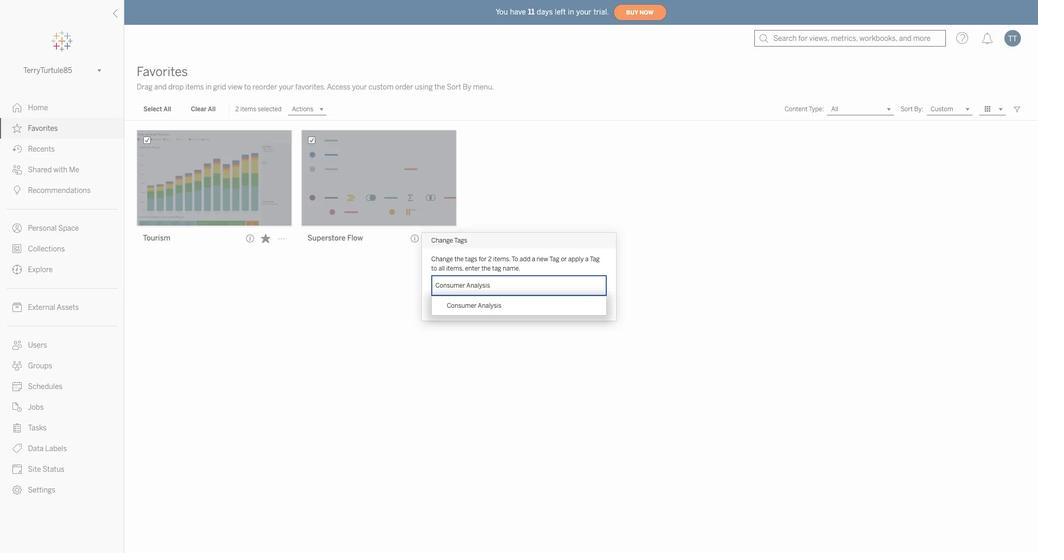 Task type: vqa. For each thing, say whether or not it's contained in the screenshot.
THE 'KEYWORD'
no



Task type: locate. For each thing, give the bounding box(es) containing it.
main navigation. press the up and down arrow keys to access links. element
[[0, 97, 124, 501]]

1 all from the left
[[164, 106, 171, 113]]

new
[[537, 256, 548, 263]]

consumer
[[447, 302, 477, 309]]

menu.
[[473, 83, 494, 92]]

tag left the or
[[550, 256, 560, 263]]

sort by:
[[901, 106, 924, 113]]

all right select
[[164, 106, 171, 113]]

1 horizontal spatial to
[[431, 265, 437, 272]]

trial.
[[594, 8, 609, 16]]

to inside change the tags for 2 items. to add a new tag or apply a tag to all items, enter the tag name.
[[431, 265, 437, 272]]

using
[[415, 83, 433, 92]]

2 right for
[[488, 256, 492, 263]]

0 horizontal spatial in
[[206, 83, 212, 92]]

tag right apply
[[590, 256, 600, 263]]

0 horizontal spatial the
[[434, 83, 445, 92]]

your left trial.
[[576, 8, 592, 16]]

site status link
[[0, 459, 124, 480]]

favorites up 'and'
[[137, 64, 188, 79]]

shared with me
[[28, 166, 79, 175]]

all
[[164, 106, 171, 113], [208, 106, 216, 113]]

change for change tags
[[431, 237, 453, 244]]

0 vertical spatial items
[[185, 83, 204, 92]]

0 horizontal spatial sort
[[447, 83, 461, 92]]

items left selected
[[240, 106, 256, 113]]

sort left by
[[447, 83, 461, 92]]

0 horizontal spatial items
[[185, 83, 204, 92]]

shared
[[28, 166, 52, 175]]

0 horizontal spatial favorites
[[28, 124, 58, 133]]

1 horizontal spatial all
[[208, 106, 216, 113]]

select all
[[143, 106, 171, 113]]

in right left
[[568, 8, 574, 16]]

0 vertical spatial in
[[568, 8, 574, 16]]

all for clear all
[[208, 106, 216, 113]]

change tags dialog
[[422, 233, 616, 321]]

a right apply
[[585, 256, 589, 263]]

content type:
[[785, 106, 824, 113]]

1 horizontal spatial a
[[585, 256, 589, 263]]

favorites up recents at the left of the page
[[28, 124, 58, 133]]

me
[[69, 166, 79, 175]]

site
[[28, 466, 41, 474]]

2 vertical spatial the
[[482, 265, 491, 272]]

the
[[434, 83, 445, 92], [455, 256, 464, 263], [482, 265, 491, 272]]

personal
[[28, 224, 57, 233]]

favorites inside favorites drag and drop items in grid view to reorder your favorites. access your custom order using the sort by menu.
[[137, 64, 188, 79]]

0 horizontal spatial tag
[[550, 256, 560, 263]]

items
[[185, 83, 204, 92], [240, 106, 256, 113]]

0 vertical spatial sort
[[447, 83, 461, 92]]

superstore flow
[[308, 234, 363, 243]]

sort inside favorites drag and drop items in grid view to reorder your favorites. access your custom order using the sort by menu.
[[447, 83, 461, 92]]

shared with me link
[[0, 160, 124, 180]]

sort
[[447, 83, 461, 92], [901, 106, 913, 113]]

0 vertical spatial to
[[244, 83, 251, 92]]

0 vertical spatial favorites
[[137, 64, 188, 79]]

select
[[143, 106, 162, 113]]

schedules link
[[0, 377, 124, 397]]

1 vertical spatial favorites
[[28, 124, 58, 133]]

all for select all
[[164, 106, 171, 113]]

2
[[235, 106, 239, 113], [488, 256, 492, 263]]

1 vertical spatial to
[[431, 265, 437, 272]]

2 all from the left
[[208, 106, 216, 113]]

to
[[244, 83, 251, 92], [431, 265, 437, 272]]

2 change from the top
[[431, 256, 453, 263]]

your
[[576, 8, 592, 16], [279, 83, 294, 92], [352, 83, 367, 92]]

select all button
[[137, 103, 178, 115]]

buy
[[626, 9, 638, 16]]

a right add
[[532, 256, 535, 263]]

external
[[28, 303, 55, 312]]

to inside favorites drag and drop items in grid view to reorder your favorites. access your custom order using the sort by menu.
[[244, 83, 251, 92]]

1 a from the left
[[532, 256, 535, 263]]

data labels
[[28, 445, 67, 454]]

consumer analysis
[[447, 302, 502, 309]]

sort left "by:"
[[901, 106, 913, 113]]

change up all at left
[[431, 256, 453, 263]]

2 horizontal spatial your
[[576, 8, 592, 16]]

change inside change the tags for 2 items. to add a new tag or apply a tag to all items, enter the tag name.
[[431, 256, 453, 263]]

1 vertical spatial the
[[455, 256, 464, 263]]

all right clear
[[208, 106, 216, 113]]

change for change the tags for 2 items. to add a new tag or apply a tag to all items, enter the tag name.
[[431, 256, 453, 263]]

in
[[568, 8, 574, 16], [206, 83, 212, 92]]

1 horizontal spatial tag
[[590, 256, 600, 263]]

favorites
[[137, 64, 188, 79], [28, 124, 58, 133]]

1 horizontal spatial sort
[[901, 106, 913, 113]]

settings
[[28, 486, 55, 495]]

0 horizontal spatial 2
[[235, 106, 239, 113]]

2 inside change the tags for 2 items. to add a new tag or apply a tag to all items, enter the tag name.
[[488, 256, 492, 263]]

grid
[[213, 83, 226, 92]]

0 vertical spatial the
[[434, 83, 445, 92]]

home
[[28, 104, 48, 112]]

in left grid at the left
[[206, 83, 212, 92]]

favorites for favorites
[[28, 124, 58, 133]]

users link
[[0, 335, 124, 356]]

tag
[[550, 256, 560, 263], [590, 256, 600, 263]]

collections link
[[0, 239, 124, 259]]

recents
[[28, 145, 55, 154]]

1 horizontal spatial favorites
[[137, 64, 188, 79]]

2 down "view"
[[235, 106, 239, 113]]

0 vertical spatial change
[[431, 237, 453, 244]]

flow
[[347, 234, 363, 243]]

labels
[[45, 445, 67, 454]]

order
[[395, 83, 413, 92]]

assets
[[57, 303, 79, 312]]

external assets
[[28, 303, 79, 312]]

now
[[640, 9, 654, 16]]

1 change from the top
[[431, 237, 453, 244]]

recommendations
[[28, 186, 91, 195]]

change left tags
[[431, 237, 453, 244]]

by
[[463, 83, 472, 92]]

favorites inside favorites link
[[28, 124, 58, 133]]

0 horizontal spatial to
[[244, 83, 251, 92]]

the inside favorites drag and drop items in grid view to reorder your favorites. access your custom order using the sort by menu.
[[434, 83, 445, 92]]

1 vertical spatial in
[[206, 83, 212, 92]]

to right "view"
[[244, 83, 251, 92]]

to left all at left
[[431, 265, 437, 272]]

1 vertical spatial items
[[240, 106, 256, 113]]

the up items,
[[455, 256, 464, 263]]

collections
[[28, 245, 65, 254]]

a
[[532, 256, 535, 263], [585, 256, 589, 263]]

data labels link
[[0, 439, 124, 459]]

1 tag from the left
[[550, 256, 560, 263]]

Change the tags for 2 items. To add a new Tag or apply a Tag to all items, enter the tag name. text field
[[436, 279, 491, 292]]

in inside favorites drag and drop items in grid view to reorder your favorites. access your custom order using the sort by menu.
[[206, 83, 212, 92]]

0 horizontal spatial a
[[532, 256, 535, 263]]

all inside button
[[208, 106, 216, 113]]

your right access
[[352, 83, 367, 92]]

clear all
[[191, 106, 216, 113]]

enter
[[465, 265, 480, 272]]

the right using
[[434, 83, 445, 92]]

left
[[555, 8, 566, 16]]

1 vertical spatial change
[[431, 256, 453, 263]]

your right reorder
[[279, 83, 294, 92]]

data
[[28, 445, 44, 454]]

items right drop
[[185, 83, 204, 92]]

to
[[512, 256, 518, 263]]

all inside button
[[164, 106, 171, 113]]

the down for
[[482, 265, 491, 272]]

recents link
[[0, 139, 124, 160]]

type:
[[809, 106, 824, 113]]

1 horizontal spatial 2
[[488, 256, 492, 263]]

1 horizontal spatial in
[[568, 8, 574, 16]]

1 horizontal spatial your
[[352, 83, 367, 92]]

tasks link
[[0, 418, 124, 439]]

explore
[[28, 266, 53, 274]]

1 vertical spatial 2
[[488, 256, 492, 263]]

external assets link
[[0, 297, 124, 318]]

1 horizontal spatial items
[[240, 106, 256, 113]]

tourism
[[143, 234, 170, 243]]

superstore
[[308, 234, 346, 243]]

0 horizontal spatial all
[[164, 106, 171, 113]]

view
[[228, 83, 243, 92]]

1 horizontal spatial the
[[455, 256, 464, 263]]

tasks
[[28, 424, 47, 433]]



Task type: describe. For each thing, give the bounding box(es) containing it.
jobs
[[28, 403, 44, 412]]

or
[[561, 256, 567, 263]]

in for you
[[568, 8, 574, 16]]

selected
[[258, 106, 282, 113]]

with
[[53, 166, 67, 175]]

space
[[58, 224, 79, 233]]

buy now button
[[613, 4, 667, 21]]

favorites.
[[295, 83, 326, 92]]

users
[[28, 341, 47, 350]]

analysis
[[478, 302, 502, 309]]

groups
[[28, 362, 52, 371]]

you
[[496, 8, 508, 16]]

items inside favorites drag and drop items in grid view to reorder your favorites. access your custom order using the sort by menu.
[[185, 83, 204, 92]]

favorites link
[[0, 118, 124, 139]]

by:
[[915, 106, 924, 113]]

items.
[[493, 256, 511, 263]]

groups link
[[0, 356, 124, 377]]

buy now
[[626, 9, 654, 16]]

11
[[528, 8, 535, 16]]

favorites drag and drop items in grid view to reorder your favorites. access your custom order using the sort by menu.
[[137, 64, 494, 92]]

tags
[[454, 237, 467, 244]]

all
[[439, 265, 445, 272]]

in for favorites
[[206, 83, 212, 92]]

2 tag from the left
[[590, 256, 600, 263]]

0 vertical spatial 2
[[235, 106, 239, 113]]

you have 11 days left in your trial.
[[496, 8, 609, 16]]

personal space
[[28, 224, 79, 233]]

jobs link
[[0, 397, 124, 418]]

schedules
[[28, 383, 62, 392]]

site status
[[28, 466, 64, 474]]

reorder
[[253, 83, 277, 92]]

tag
[[492, 265, 501, 272]]

drag
[[137, 83, 153, 92]]

days
[[537, 8, 553, 16]]

add
[[520, 256, 531, 263]]

clear
[[191, 106, 207, 113]]

items,
[[446, 265, 464, 272]]

favorites for favorites drag and drop items in grid view to reorder your favorites. access your custom order using the sort by menu.
[[137, 64, 188, 79]]

access
[[327, 83, 351, 92]]

change tags
[[431, 237, 467, 244]]

apply
[[568, 256, 584, 263]]

navigation panel element
[[0, 31, 124, 501]]

0 horizontal spatial your
[[279, 83, 294, 92]]

2 a from the left
[[585, 256, 589, 263]]

tags
[[465, 256, 477, 263]]

name.
[[503, 265, 520, 272]]

have
[[510, 8, 526, 16]]

recommendations link
[[0, 180, 124, 201]]

for
[[479, 256, 487, 263]]

home link
[[0, 97, 124, 118]]

personal space link
[[0, 218, 124, 239]]

clear all button
[[184, 103, 222, 115]]

change the tags for 2 items. to add a new tag or apply a tag to all items, enter the tag name.
[[431, 256, 600, 272]]

and
[[154, 83, 167, 92]]

custom
[[369, 83, 394, 92]]

2 horizontal spatial the
[[482, 265, 491, 272]]

content
[[785, 106, 808, 113]]

explore link
[[0, 259, 124, 280]]

drop
[[168, 83, 184, 92]]

settings link
[[0, 480, 124, 501]]

2 items selected
[[235, 106, 282, 113]]

1 vertical spatial sort
[[901, 106, 913, 113]]

status
[[43, 466, 64, 474]]



